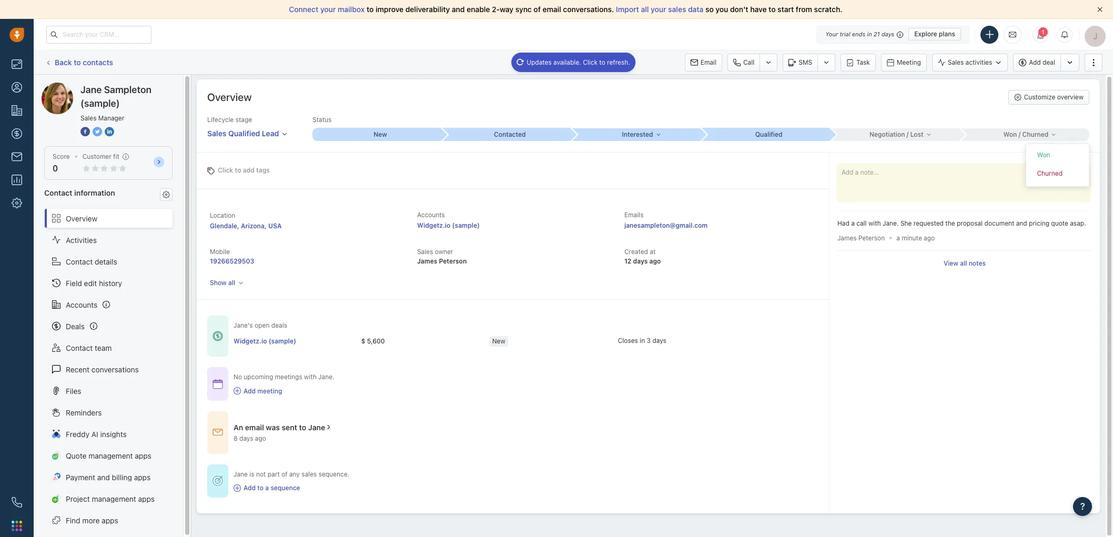 Task type: locate. For each thing, give the bounding box(es) containing it.
to down not
[[258, 484, 264, 492]]

qualified
[[228, 129, 260, 138], [756, 131, 783, 139]]

tags
[[256, 166, 270, 174]]

1 / from the left
[[907, 130, 909, 138]]

ago down was
[[255, 435, 266, 442]]

reminders
[[66, 408, 102, 417]]

location glendale, arizona, usa
[[210, 212, 282, 230]]

Search your CRM... text field
[[46, 26, 152, 43]]

billing
[[112, 473, 132, 482]]

0 vertical spatial click
[[583, 58, 598, 66]]

management for quote
[[89, 451, 133, 460]]

proposal
[[957, 219, 983, 227]]

contacted
[[494, 131, 526, 139]]

/ down customize overview button
[[1019, 130, 1021, 138]]

1 horizontal spatial accounts
[[417, 211, 445, 219]]

contact down 0
[[44, 189, 72, 198]]

2 vertical spatial all
[[228, 279, 235, 287]]

0 horizontal spatial new
[[374, 131, 387, 139]]

your left mailbox
[[321, 5, 336, 14]]

1 vertical spatial ago
[[650, 257, 661, 265]]

email button
[[685, 53, 723, 71]]

1 vertical spatial with
[[304, 373, 317, 381]]

1 horizontal spatial overview
[[207, 91, 252, 103]]

2 / from the left
[[1019, 130, 1021, 138]]

$ 5,600
[[361, 337, 385, 345]]

overview
[[207, 91, 252, 103], [66, 214, 97, 223]]

in left 21 on the top of page
[[868, 31, 872, 37]]

0 vertical spatial a
[[852, 219, 855, 227]]

1 vertical spatial james
[[417, 257, 438, 265]]

ago for 8 days ago
[[255, 435, 266, 442]]

0 vertical spatial in
[[868, 31, 872, 37]]

0 horizontal spatial in
[[640, 337, 645, 345]]

0 horizontal spatial widgetz.io (sample) link
[[234, 337, 296, 346]]

sent
[[282, 423, 297, 432]]

sales for sales qualified lead
[[207, 129, 227, 138]]

0 vertical spatial add
[[1030, 58, 1041, 66]]

a left minute
[[897, 234, 900, 242]]

1 horizontal spatial new
[[492, 337, 506, 345]]

1 vertical spatial all
[[961, 260, 968, 268]]

won for won
[[1038, 151, 1051, 159]]

ago
[[924, 234, 935, 242], [650, 257, 661, 265], [255, 435, 266, 442]]

days inside row
[[653, 337, 667, 345]]

(sample) inside row
[[269, 337, 296, 345]]

import all your sales data link
[[616, 5, 706, 14]]

0 vertical spatial accounts
[[417, 211, 445, 219]]

in inside row
[[640, 337, 645, 345]]

container_wx8msf4aqz5i3rn1 image inside add meeting link
[[234, 387, 241, 395]]

james down owner
[[417, 257, 438, 265]]

1 vertical spatial overview
[[66, 214, 97, 223]]

1 horizontal spatial ago
[[650, 257, 661, 265]]

send email image
[[1010, 30, 1017, 39]]

1 vertical spatial accounts
[[66, 300, 98, 309]]

accounts for accounts
[[66, 300, 98, 309]]

contact down the activities
[[66, 257, 93, 266]]

1 vertical spatial peterson
[[439, 257, 467, 265]]

linkedin circled image
[[105, 126, 114, 137]]

accounts up deals
[[66, 300, 98, 309]]

sales left owner
[[417, 248, 433, 256]]

0 vertical spatial jane.
[[883, 219, 899, 227]]

1 horizontal spatial with
[[869, 219, 881, 227]]

emails janesampleton@gmail.com
[[625, 211, 708, 230]]

call button
[[728, 53, 760, 71]]

0 vertical spatial and
[[452, 5, 465, 14]]

customize overview
[[1025, 93, 1084, 101]]

0 horizontal spatial a
[[265, 484, 269, 492]]

add for add deal
[[1030, 58, 1041, 66]]

sales
[[948, 58, 964, 66], [81, 114, 97, 122], [207, 129, 227, 138], [417, 248, 433, 256]]

improve
[[376, 5, 404, 14]]

sales down lifecycle
[[207, 129, 227, 138]]

email up 8 days ago
[[245, 423, 264, 432]]

all right view at the top right
[[961, 260, 968, 268]]

1 vertical spatial widgetz.io
[[234, 337, 267, 345]]

ago inside "created at 12 days ago"
[[650, 257, 661, 265]]

sales right any
[[302, 470, 317, 478]]

container_wx8msf4aqz5i3rn1 image down no
[[234, 387, 241, 395]]

email
[[701, 58, 717, 66]]

days right the 8
[[239, 435, 253, 442]]

ago down the 'requested'
[[924, 234, 935, 242]]

0 horizontal spatial email
[[245, 423, 264, 432]]

0 horizontal spatial sales
[[302, 470, 317, 478]]

1 vertical spatial sales
[[302, 470, 317, 478]]

1 horizontal spatial /
[[1019, 130, 1021, 138]]

explore
[[915, 30, 938, 38]]

sales qualified lead link
[[207, 124, 288, 139]]

she
[[901, 219, 912, 227]]

with right meetings
[[304, 373, 317, 381]]

1 vertical spatial widgetz.io (sample) link
[[234, 337, 296, 346]]

0 vertical spatial peterson
[[859, 234, 885, 242]]

0 horizontal spatial jane.
[[318, 373, 335, 381]]

add inside add meeting link
[[244, 387, 256, 395]]

2 horizontal spatial all
[[961, 260, 968, 268]]

1 vertical spatial of
[[282, 470, 288, 478]]

sales up the facebook circled icon
[[81, 114, 97, 122]]

sampleton up "manager"
[[104, 84, 152, 95]]

emails
[[625, 211, 644, 219]]

closes in 3 days
[[618, 337, 667, 345]]

widgetz.io up owner
[[417, 222, 451, 230]]

0 vertical spatial contact
[[44, 189, 72, 198]]

churned inside dropdown button
[[1023, 130, 1049, 138]]

overview up lifecycle stage
[[207, 91, 252, 103]]

and
[[452, 5, 465, 14], [1017, 219, 1028, 227], [97, 473, 110, 482]]

in
[[868, 31, 872, 37], [640, 337, 645, 345]]

1 horizontal spatial peterson
[[859, 234, 885, 242]]

no upcoming meetings with jane.
[[234, 373, 335, 381]]

all
[[641, 5, 649, 14], [961, 260, 968, 268], [228, 279, 235, 287]]

sales inside jane sampleton (sample) sales manager
[[81, 114, 97, 122]]

a down not
[[265, 484, 269, 492]]

/
[[907, 130, 909, 138], [1019, 130, 1021, 138]]

add down upcoming
[[244, 387, 256, 395]]

1 horizontal spatial widgetz.io
[[417, 222, 451, 230]]

jane
[[63, 82, 79, 91], [81, 84, 102, 95], [308, 423, 325, 432], [234, 470, 248, 478]]

janesampleton@gmail.com link
[[625, 221, 708, 231]]

deal
[[1043, 58, 1056, 66]]

(sample)
[[119, 82, 149, 91], [81, 98, 120, 109], [452, 222, 480, 230], [269, 337, 296, 345]]

meeting button
[[882, 53, 927, 71]]

all inside view all notes link
[[961, 260, 968, 268]]

(sample) down deals
[[269, 337, 296, 345]]

0 horizontal spatial all
[[228, 279, 235, 287]]

container_wx8msf4aqz5i3rn1 image left add to a sequence
[[234, 485, 241, 492]]

in left 3
[[640, 337, 645, 345]]

accounts up owner
[[417, 211, 445, 219]]

and left pricing at the right top
[[1017, 219, 1028, 227]]

0 vertical spatial of
[[534, 5, 541, 14]]

0 vertical spatial sales
[[669, 5, 687, 14]]

row containing closes in 3 days
[[234, 331, 747, 352]]

1 vertical spatial new
[[492, 337, 506, 345]]

1 horizontal spatial and
[[452, 5, 465, 14]]

1 horizontal spatial qualified
[[756, 131, 783, 139]]

0 horizontal spatial your
[[321, 5, 336, 14]]

1 horizontal spatial of
[[534, 5, 541, 14]]

sales activities
[[948, 58, 993, 66]]

add for add meeting
[[244, 387, 256, 395]]

0 vertical spatial new
[[374, 131, 387, 139]]

2 horizontal spatial a
[[897, 234, 900, 242]]

/ left lost
[[907, 130, 909, 138]]

james inside sales owner james peterson
[[417, 257, 438, 265]]

sales left data
[[669, 5, 687, 14]]

jane right sent
[[308, 423, 325, 432]]

your
[[826, 31, 839, 37]]

a
[[852, 219, 855, 227], [897, 234, 900, 242], [265, 484, 269, 492]]

team
[[95, 343, 112, 352]]

days down created
[[633, 257, 648, 265]]

sales for sales activities
[[948, 58, 964, 66]]

a minute ago
[[897, 234, 935, 242]]

apps for project management apps
[[138, 495, 155, 503]]

click left add
[[218, 166, 233, 174]]

1 vertical spatial contact
[[66, 257, 93, 266]]

1 link
[[1033, 27, 1049, 42]]

(sample) up owner
[[452, 222, 480, 230]]

days right 3
[[653, 337, 667, 345]]

2 vertical spatial add
[[244, 484, 256, 492]]

and left enable
[[452, 5, 465, 14]]

0 vertical spatial won
[[1004, 130, 1018, 138]]

sms
[[799, 58, 813, 66]]

container_wx8msf4aqz5i3rn1 image left the 8
[[213, 427, 223, 438]]

accounts inside accounts widgetz.io (sample)
[[417, 211, 445, 219]]

sales inside sales owner james peterson
[[417, 248, 433, 256]]

churned down customize
[[1023, 130, 1049, 138]]

0 vertical spatial management
[[89, 451, 133, 460]]

field edit history
[[66, 279, 122, 288]]

phone element
[[6, 492, 27, 513]]

row
[[234, 331, 747, 352]]

stage
[[236, 116, 252, 124]]

21
[[874, 31, 880, 37]]

management down payment and billing apps on the bottom
[[92, 495, 136, 503]]

click to add tags
[[218, 166, 270, 174]]

peterson down 'call'
[[859, 234, 885, 242]]

not
[[256, 470, 266, 478]]

1 vertical spatial add
[[244, 387, 256, 395]]

(sample) down jane sampleton (sample)
[[81, 98, 120, 109]]

container_wx8msf4aqz5i3rn1 image inside add to a sequence link
[[234, 485, 241, 492]]

new link
[[313, 128, 442, 141]]

1 vertical spatial jane.
[[318, 373, 335, 381]]

0 vertical spatial with
[[869, 219, 881, 227]]

0 horizontal spatial and
[[97, 473, 110, 482]]

(sample) for jane sampleton (sample)
[[119, 82, 149, 91]]

apps right more
[[102, 516, 118, 525]]

created
[[625, 248, 648, 256]]

won inside dropdown button
[[1004, 130, 1018, 138]]

widgetz.io (sample) link down open
[[234, 337, 296, 346]]

(sample) up "manager"
[[119, 82, 149, 91]]

0 horizontal spatial accounts
[[66, 300, 98, 309]]

jane inside jane sampleton (sample) sales manager
[[81, 84, 102, 95]]

jane sampleton (sample)
[[63, 82, 149, 91]]

contacts
[[83, 58, 113, 67]]

available.
[[554, 58, 581, 66]]

2 horizontal spatial and
[[1017, 219, 1028, 227]]

1 vertical spatial won
[[1038, 151, 1051, 159]]

sales left activities
[[948, 58, 964, 66]]

1 horizontal spatial won
[[1038, 151, 1051, 159]]

negotiation / lost button
[[831, 128, 960, 141]]

jane for jane sampleton (sample) sales manager
[[81, 84, 102, 95]]

import
[[616, 5, 639, 14]]

apps down payment and billing apps on the bottom
[[138, 495, 155, 503]]

$
[[361, 337, 366, 345]]

2 vertical spatial contact
[[66, 343, 93, 352]]

to left the refresh.
[[600, 58, 606, 66]]

deals
[[66, 322, 85, 331]]

1 horizontal spatial click
[[583, 58, 598, 66]]

more
[[82, 516, 100, 525]]

widgetz.io (sample) link inside row
[[234, 337, 296, 346]]

click right available.
[[583, 58, 598, 66]]

sales
[[669, 5, 687, 14], [302, 470, 317, 478]]

jane left is
[[234, 470, 248, 478]]

all right "import"
[[641, 5, 649, 14]]

1 horizontal spatial a
[[852, 219, 855, 227]]

accounts
[[417, 211, 445, 219], [66, 300, 98, 309]]

view
[[944, 260, 959, 268]]

1 vertical spatial management
[[92, 495, 136, 503]]

container_wx8msf4aqz5i3rn1 image right sent
[[325, 424, 333, 431]]

james down had
[[838, 234, 857, 242]]

management up payment and billing apps on the bottom
[[89, 451, 133, 460]]

jane sampleton (sample) sales manager
[[81, 84, 152, 122]]

0 horizontal spatial /
[[907, 130, 909, 138]]

container_wx8msf4aqz5i3rn1 image
[[213, 331, 223, 342], [213, 379, 223, 389], [325, 424, 333, 431], [213, 427, 223, 438]]

days inside "created at 12 days ago"
[[633, 257, 648, 265]]

facebook circled image
[[81, 126, 90, 137]]

to left start
[[769, 5, 776, 14]]

0 vertical spatial email
[[543, 5, 561, 14]]

email right sync
[[543, 5, 561, 14]]

james
[[838, 234, 857, 242], [417, 257, 438, 265]]

add left deal
[[1030, 58, 1041, 66]]

(sample) inside accounts widgetz.io (sample)
[[452, 222, 480, 230]]

notes
[[969, 260, 986, 268]]

connect
[[289, 5, 319, 14]]

1 horizontal spatial your
[[651, 5, 667, 14]]

0 horizontal spatial of
[[282, 470, 288, 478]]

project management apps
[[66, 495, 155, 503]]

container_wx8msf4aqz5i3rn1 image
[[234, 387, 241, 395], [213, 476, 223, 487], [234, 485, 241, 492]]

0 horizontal spatial james
[[417, 257, 438, 265]]

0 vertical spatial widgetz.io (sample) link
[[417, 222, 480, 230]]

jane down back
[[63, 82, 79, 91]]

add meeting
[[244, 387, 282, 395]]

quote
[[66, 451, 87, 460]]

0 vertical spatial churned
[[1023, 130, 1049, 138]]

sampleton inside jane sampleton (sample) sales manager
[[104, 84, 152, 95]]

widgetz.io (sample) link up owner
[[417, 222, 480, 230]]

fit
[[113, 153, 119, 161]]

all for show all
[[228, 279, 235, 287]]

have
[[751, 5, 767, 14]]

sales for sales owner james peterson
[[417, 248, 433, 256]]

qualified inside 'link'
[[756, 131, 783, 139]]

0 horizontal spatial ago
[[255, 435, 266, 442]]

accounts for accounts widgetz.io (sample)
[[417, 211, 445, 219]]

1 vertical spatial churned
[[1038, 169, 1063, 177]]

widgetz.io down jane's
[[234, 337, 267, 345]]

ago down at
[[650, 257, 661, 265]]

of left any
[[282, 470, 288, 478]]

add inside add to a sequence link
[[244, 484, 256, 492]]

2 vertical spatial and
[[97, 473, 110, 482]]

won for won / churned
[[1004, 130, 1018, 138]]

1 vertical spatial click
[[218, 166, 233, 174]]

/ inside button
[[907, 130, 909, 138]]

jane down contacts
[[81, 84, 102, 95]]

overview
[[1058, 93, 1084, 101]]

overview up the activities
[[66, 214, 97, 223]]

your right "import"
[[651, 5, 667, 14]]

peterson down owner
[[439, 257, 467, 265]]

your
[[321, 5, 336, 14], [651, 5, 667, 14]]

(sample) inside jane sampleton (sample) sales manager
[[81, 98, 120, 109]]

of right sync
[[534, 5, 541, 14]]

apps up payment and billing apps on the bottom
[[135, 451, 152, 460]]

2 horizontal spatial ago
[[924, 234, 935, 242]]

add down is
[[244, 484, 256, 492]]

1 horizontal spatial james
[[838, 234, 857, 242]]

0 horizontal spatial with
[[304, 373, 317, 381]]

jane. right meetings
[[318, 373, 335, 381]]

1 horizontal spatial all
[[641, 5, 649, 14]]

arizona,
[[241, 222, 267, 230]]

0 horizontal spatial won
[[1004, 130, 1018, 138]]

jane. left she
[[883, 219, 899, 227]]

sync
[[516, 5, 532, 14]]

1 horizontal spatial jane.
[[883, 219, 899, 227]]

0 horizontal spatial overview
[[66, 214, 97, 223]]

contacted link
[[442, 128, 572, 141]]

contact details
[[66, 257, 117, 266]]

0 vertical spatial ago
[[924, 234, 935, 242]]

apps for find more apps
[[102, 516, 118, 525]]

churned down 'won / churned'
[[1038, 169, 1063, 177]]

won / churned link
[[960, 128, 1090, 141]]

all right show
[[228, 279, 235, 287]]

contact up recent
[[66, 343, 93, 352]]

add inside add deal button
[[1030, 58, 1041, 66]]

0 vertical spatial widgetz.io
[[417, 222, 451, 230]]

a left 'call'
[[852, 219, 855, 227]]

3
[[647, 337, 651, 345]]

2 vertical spatial a
[[265, 484, 269, 492]]

sampleton down contacts
[[81, 82, 117, 91]]

with right 'call'
[[869, 219, 881, 227]]

and left billing
[[97, 473, 110, 482]]

contact
[[44, 189, 72, 198], [66, 257, 93, 266], [66, 343, 93, 352]]

1 vertical spatial in
[[640, 337, 645, 345]]

0 horizontal spatial peterson
[[439, 257, 467, 265]]

2 vertical spatial ago
[[255, 435, 266, 442]]

updates available. click to refresh. link
[[512, 52, 636, 72]]

1 horizontal spatial widgetz.io (sample) link
[[417, 222, 480, 230]]

0 horizontal spatial widgetz.io
[[234, 337, 267, 345]]

/ inside dropdown button
[[1019, 130, 1021, 138]]

peterson inside sales owner james peterson
[[439, 257, 467, 265]]



Task type: describe. For each thing, give the bounding box(es) containing it.
/ for churned
[[1019, 130, 1021, 138]]

find more apps
[[66, 516, 118, 525]]

1 horizontal spatial in
[[868, 31, 872, 37]]

jane for jane is not part of any sales sequence.
[[234, 470, 248, 478]]

add meeting link
[[234, 387, 335, 396]]

project
[[66, 495, 90, 503]]

usa
[[268, 222, 282, 230]]

interested button
[[572, 128, 701, 141]]

scratch.
[[815, 5, 843, 14]]

19266529503 link
[[210, 257, 254, 265]]

phone image
[[12, 497, 22, 508]]

refresh.
[[607, 58, 630, 66]]

plans
[[939, 30, 956, 38]]

apps right billing
[[134, 473, 151, 482]]

all for view all notes
[[961, 260, 968, 268]]

to right back
[[74, 58, 81, 67]]

asap.
[[1071, 219, 1087, 227]]

sampleton for jane sampleton (sample) sales manager
[[104, 84, 152, 95]]

2-
[[492, 5, 500, 14]]

customer fit
[[82, 153, 119, 161]]

back to contacts link
[[44, 54, 114, 71]]

history
[[99, 279, 122, 288]]

from
[[796, 5, 813, 14]]

(sample) for jane sampleton (sample) sales manager
[[81, 98, 120, 109]]

conversations
[[92, 365, 139, 374]]

sales qualified lead
[[207, 129, 279, 138]]

accounts widgetz.io (sample)
[[417, 211, 480, 230]]

close image
[[1098, 7, 1103, 12]]

explore plans link
[[909, 28, 962, 41]]

edit
[[84, 279, 97, 288]]

files
[[66, 387, 81, 396]]

score
[[53, 153, 70, 161]]

sales owner james peterson
[[417, 248, 467, 265]]

lead
[[262, 129, 279, 138]]

sms button
[[783, 53, 818, 71]]

freshworks switcher image
[[12, 521, 22, 531]]

jane. for call
[[883, 219, 899, 227]]

activities
[[966, 58, 993, 66]]

interested
[[622, 130, 653, 138]]

quote
[[1052, 219, 1069, 227]]

conversations.
[[563, 5, 614, 14]]

container_wx8msf4aqz5i3rn1 image left widgetz.io (sample)
[[213, 331, 223, 342]]

an
[[234, 423, 243, 432]]

start
[[778, 5, 794, 14]]

information
[[74, 189, 115, 198]]

ends
[[853, 31, 866, 37]]

0 horizontal spatial qualified
[[228, 129, 260, 138]]

freddy ai insights
[[66, 430, 127, 439]]

interested link
[[572, 128, 701, 141]]

1 vertical spatial and
[[1017, 219, 1028, 227]]

with for meetings
[[304, 373, 317, 381]]

(sample) for accounts widgetz.io (sample)
[[452, 222, 480, 230]]

sequence.
[[319, 470, 350, 478]]

contact for contact information
[[44, 189, 72, 198]]

apps for quote management apps
[[135, 451, 152, 460]]

negotiation / lost
[[870, 130, 924, 138]]

glendale, arizona, usa link
[[210, 222, 282, 230]]

add for add to a sequence
[[244, 484, 256, 492]]

meeting
[[897, 58, 921, 66]]

0 horizontal spatial click
[[218, 166, 233, 174]]

19266529503
[[210, 257, 254, 265]]

requested
[[914, 219, 944, 227]]

lost
[[911, 130, 924, 138]]

new inside row
[[492, 337, 506, 345]]

explore plans
[[915, 30, 956, 38]]

activities
[[66, 236, 97, 245]]

contact information
[[44, 189, 115, 198]]

container_wx8msf4aqz5i3rn1 image left no
[[213, 379, 223, 389]]

jane for jane sampleton (sample)
[[63, 82, 79, 91]]

add deal button
[[1014, 53, 1061, 71]]

mobile 19266529503
[[210, 248, 254, 265]]

status
[[313, 116, 332, 124]]

jane. for meetings
[[318, 373, 335, 381]]

to right sent
[[299, 423, 306, 432]]

payment
[[66, 473, 95, 482]]

connect your mailbox to improve deliverability and enable 2-way sync of email conversations. import all your sales data so you don't have to start from scratch.
[[289, 5, 843, 14]]

enable
[[467, 5, 490, 14]]

with for call
[[869, 219, 881, 227]]

way
[[500, 5, 514, 14]]

management for project
[[92, 495, 136, 503]]

had a call with jane. she requested the proposal document and pricing quote asap.
[[838, 219, 1087, 227]]

12
[[625, 257, 632, 265]]

sampleton for jane sampleton (sample)
[[81, 82, 117, 91]]

1 vertical spatial email
[[245, 423, 264, 432]]

contact for contact details
[[66, 257, 93, 266]]

/ for lost
[[907, 130, 909, 138]]

widgetz.io inside accounts widgetz.io (sample)
[[417, 222, 451, 230]]

trial
[[840, 31, 851, 37]]

meetings
[[275, 373, 302, 381]]

8 days ago
[[234, 435, 266, 442]]

widgetz.io (sample)
[[234, 337, 296, 345]]

show
[[210, 279, 227, 287]]

twitter circled image
[[93, 126, 102, 137]]

task
[[857, 58, 871, 66]]

no
[[234, 373, 242, 381]]

find
[[66, 516, 80, 525]]

0 vertical spatial all
[[641, 5, 649, 14]]

days right 21 on the top of page
[[882, 31, 895, 37]]

owner
[[435, 248, 453, 256]]

add deal
[[1030, 58, 1056, 66]]

any
[[289, 470, 300, 478]]

1 your from the left
[[321, 5, 336, 14]]

mailbox
[[338, 5, 365, 14]]

ago for a minute ago
[[924, 234, 935, 242]]

mng settings image
[[163, 191, 170, 198]]

1 vertical spatial a
[[897, 234, 900, 242]]

janesampleton@gmail.com
[[625, 222, 708, 230]]

container_wx8msf4aqz5i3rn1 image for no upcoming meetings with jane.
[[234, 387, 241, 395]]

1
[[1042, 29, 1045, 35]]

qualified link
[[701, 128, 831, 141]]

created at 12 days ago
[[625, 248, 661, 265]]

container_wx8msf4aqz5i3rn1 image for jane is not part of any sales sequence.
[[234, 485, 241, 492]]

2 your from the left
[[651, 5, 667, 14]]

1 horizontal spatial email
[[543, 5, 561, 14]]

mobile
[[210, 248, 230, 256]]

was
[[266, 423, 280, 432]]

widgetz.io inside row
[[234, 337, 267, 345]]

to left add
[[235, 166, 241, 174]]

had
[[838, 219, 850, 227]]

deals
[[271, 322, 287, 330]]

contact for contact team
[[66, 343, 93, 352]]

0 button
[[53, 164, 58, 173]]

data
[[688, 5, 704, 14]]

0 vertical spatial james
[[838, 234, 857, 242]]

0 vertical spatial overview
[[207, 91, 252, 103]]

call
[[744, 58, 755, 66]]

call link
[[728, 53, 760, 71]]

jane is not part of any sales sequence.
[[234, 470, 350, 478]]

container_wx8msf4aqz5i3rn1 image left is
[[213, 476, 223, 487]]

field
[[66, 279, 82, 288]]

connect your mailbox link
[[289, 5, 367, 14]]

to right mailbox
[[367, 5, 374, 14]]

1 horizontal spatial sales
[[669, 5, 687, 14]]

back to contacts
[[55, 58, 113, 67]]

a inside add to a sequence link
[[265, 484, 269, 492]]



Task type: vqa. For each thing, say whether or not it's contained in the screenshot.
grid containing 67
no



